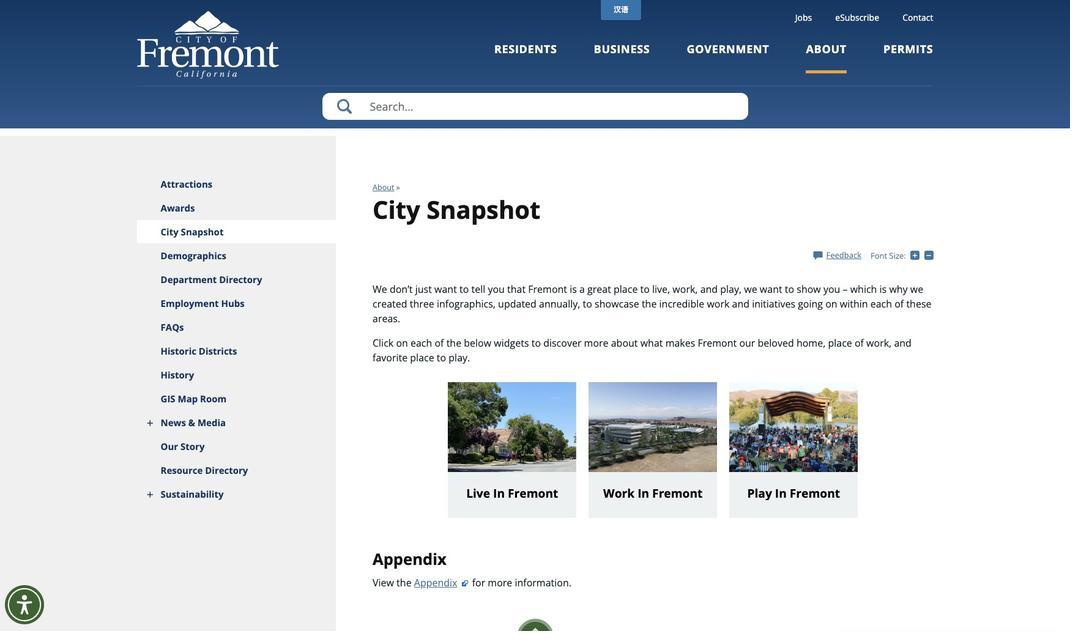 Task type: locate. For each thing, give the bounding box(es) containing it.
on inside we don't just want to tell you that fremont is a great place to live, work, and play, we want to show you – which is why we created three infographics, updated annually, to showcase the incredible work and initiatives going on within each of these areas.
[[826, 297, 838, 311]]

directory down demographics link
[[219, 274, 262, 286]]

to right widgets
[[532, 336, 541, 350]]

why
[[889, 283, 908, 296]]

we up these
[[910, 283, 924, 296]]

city snapshot
[[161, 226, 224, 238]]

the inside click on each of the below widgets to discover more about what makes fremont our beloved home, place of work, and favorite place to play.
[[447, 336, 462, 350]]

want
[[435, 283, 457, 296], [760, 283, 783, 296]]

font
[[871, 250, 887, 261]]

that
[[507, 283, 526, 296]]

residents
[[494, 42, 557, 56]]

columnusercontrol3 main content
[[336, 136, 940, 632]]

0 vertical spatial work,
[[673, 283, 698, 296]]

2 is from the left
[[880, 283, 887, 296]]

- link
[[924, 250, 936, 261]]

1 horizontal spatial each
[[871, 297, 892, 311]]

and up work
[[700, 283, 718, 296]]

about
[[806, 42, 847, 56], [373, 182, 394, 193]]

the inside we don't just want to tell you that fremont is a great place to live, work, and play, we want to show you – which is why we created three infographics, updated annually, to showcase the incredible work and initiatives going on within each of these areas.
[[642, 297, 657, 311]]

story
[[181, 441, 205, 453]]

on inside click on each of the below widgets to discover more about what makes fremont our beloved home, place of work, and favorite place to play.
[[396, 336, 408, 350]]

created
[[373, 297, 407, 311]]

makes
[[666, 336, 695, 350]]

in
[[493, 485, 505, 502], [638, 485, 649, 502], [775, 485, 787, 502]]

1 horizontal spatial about link
[[806, 42, 847, 73]]

1 horizontal spatial work,
[[867, 336, 892, 350]]

about for about
[[806, 42, 847, 56]]

department directory link
[[137, 268, 336, 292]]

1 you from the left
[[488, 283, 505, 296]]

0 horizontal spatial you
[[488, 283, 505, 296]]

0 vertical spatial appendix
[[373, 549, 447, 570]]

2 vertical spatial the
[[397, 576, 412, 590]]

size:
[[889, 250, 906, 261]]

is left a
[[570, 283, 577, 296]]

0 horizontal spatial about link
[[373, 182, 394, 193]]

3 in from the left
[[775, 485, 787, 502]]

you right tell
[[488, 283, 505, 296]]

more inside click on each of the below widgets to discover more about what makes fremont our beloved home, place of work, and favorite place to play.
[[584, 336, 609, 350]]

to down a
[[583, 297, 592, 311]]

summer concert in central park with concert-goers sitting and dancing on lawn in front of performance pavilion overlooking lake elizabeth image
[[730, 382, 858, 473]]

0 vertical spatial directory
[[219, 274, 262, 286]]

fremont up annually, at right
[[528, 283, 567, 296]]

0 vertical spatial more
[[584, 336, 609, 350]]

more left about
[[584, 336, 609, 350]]

historic districts link
[[137, 340, 336, 364]]

1 horizontal spatial about
[[806, 42, 847, 56]]

0 vertical spatial the
[[642, 297, 657, 311]]

more
[[584, 336, 609, 350], [488, 576, 512, 590]]

want right just
[[435, 283, 457, 296]]

0 horizontal spatial work,
[[673, 283, 698, 296]]

city snapshot link
[[137, 220, 336, 244]]

resource
[[161, 464, 203, 477]]

play,
[[720, 283, 742, 296]]

fremont inside click on each of the below widgets to discover more about what makes fremont our beloved home, place of work, and favorite place to play.
[[698, 336, 737, 350]]

of left the below
[[435, 336, 444, 350]]

attractions
[[161, 178, 212, 190]]

0 horizontal spatial we
[[744, 283, 757, 296]]

fremont neighborhood with homes, trees, and streets image
[[448, 382, 577, 473]]

residents link
[[494, 42, 557, 73]]

1 vertical spatial directory
[[205, 464, 248, 477]]

1 vertical spatial the
[[447, 336, 462, 350]]

1 horizontal spatial and
[[732, 297, 750, 311]]

the right view
[[397, 576, 412, 590]]

2 horizontal spatial the
[[642, 297, 657, 311]]

of down why
[[895, 297, 904, 311]]

fremont left our
[[698, 336, 737, 350]]

and down these
[[894, 336, 912, 350]]

1 vertical spatial and
[[732, 297, 750, 311]]

of
[[895, 297, 904, 311], [435, 336, 444, 350], [855, 336, 864, 350]]

2 vertical spatial and
[[894, 336, 912, 350]]

0 vertical spatial about link
[[806, 42, 847, 73]]

1 horizontal spatial place
[[614, 283, 638, 296]]

sustainability
[[161, 488, 224, 501]]

feedback link
[[814, 250, 862, 261]]

jobs link
[[795, 12, 812, 23]]

and
[[700, 283, 718, 296], [732, 297, 750, 311], [894, 336, 912, 350]]

1 horizontal spatial more
[[584, 336, 609, 350]]

gis
[[161, 393, 175, 405]]

2 horizontal spatial of
[[895, 297, 904, 311]]

0 horizontal spatial of
[[435, 336, 444, 350]]

the down live,
[[642, 297, 657, 311]]

1 vertical spatial about link
[[373, 182, 394, 193]]

fremont right "work"
[[652, 485, 703, 502]]

2 horizontal spatial place
[[828, 336, 852, 350]]

0 vertical spatial about
[[806, 42, 847, 56]]

–
[[843, 283, 848, 296]]

fremont inside we don't just want to tell you that fremont is a great place to live, work, and play, we want to show you – which is why we created three infographics, updated annually, to showcase the incredible work and initiatives going on within each of these areas.
[[528, 283, 567, 296]]

0 horizontal spatial on
[[396, 336, 408, 350]]

show
[[797, 283, 821, 296]]

the
[[642, 297, 657, 311], [447, 336, 462, 350], [397, 576, 412, 590]]

1 vertical spatial on
[[396, 336, 408, 350]]

to
[[460, 283, 469, 296], [640, 283, 650, 296], [785, 283, 794, 296], [583, 297, 592, 311], [532, 336, 541, 350], [437, 351, 446, 365]]

1 want from the left
[[435, 283, 457, 296]]

2 want from the left
[[760, 283, 783, 296]]

about for about city snapshot
[[373, 182, 394, 193]]

is left why
[[880, 283, 887, 296]]

for more information.
[[470, 576, 574, 590]]

news & media link
[[137, 411, 336, 435]]

each right click
[[411, 336, 432, 350]]

1 horizontal spatial you
[[824, 283, 840, 296]]

0 horizontal spatial is
[[570, 283, 577, 296]]

to left tell
[[460, 283, 469, 296]]

0 horizontal spatial snapshot
[[181, 226, 224, 238]]

work, up the incredible
[[673, 283, 698, 296]]

0 horizontal spatial in
[[493, 485, 505, 502]]

city inside 'link'
[[161, 226, 179, 238]]

1 horizontal spatial snapshot
[[427, 193, 541, 226]]

0 vertical spatial and
[[700, 283, 718, 296]]

2 in from the left
[[638, 485, 649, 502]]

appendix up view the appendix at the left of page
[[373, 549, 447, 570]]

you left –
[[824, 283, 840, 296]]

1 horizontal spatial is
[[880, 283, 887, 296]]

want up initiatives
[[760, 283, 783, 296]]

1 vertical spatial place
[[828, 336, 852, 350]]

1 in from the left
[[493, 485, 505, 502]]

work,
[[673, 283, 698, 296], [867, 336, 892, 350]]

0 horizontal spatial each
[[411, 336, 432, 350]]

about link
[[806, 42, 847, 73], [373, 182, 394, 193]]

each
[[871, 297, 892, 311], [411, 336, 432, 350]]

department
[[161, 274, 217, 286]]

0 vertical spatial place
[[614, 283, 638, 296]]

map
[[178, 393, 198, 405]]

information.
[[515, 576, 572, 590]]

place right favorite
[[410, 351, 434, 365]]

the up the play.
[[447, 336, 462, 350]]

1 vertical spatial more
[[488, 576, 512, 590]]

fremont right live
[[508, 485, 558, 502]]

more right 'for'
[[488, 576, 512, 590]]

0 horizontal spatial city
[[161, 226, 179, 238]]

1 horizontal spatial we
[[910, 283, 924, 296]]

department directory
[[161, 274, 262, 286]]

directory for resource directory
[[205, 464, 248, 477]]

we right play,
[[744, 283, 757, 296]]

within
[[840, 297, 868, 311]]

1 we from the left
[[744, 283, 757, 296]]

to left live,
[[640, 283, 650, 296]]

directory down the "our story" link
[[205, 464, 248, 477]]

just
[[415, 283, 432, 296]]

2 horizontal spatial in
[[775, 485, 787, 502]]

0 horizontal spatial about
[[373, 182, 394, 193]]

media
[[198, 417, 226, 429]]

of down within
[[855, 336, 864, 350]]

0 horizontal spatial want
[[435, 283, 457, 296]]

directory for department directory
[[219, 274, 262, 286]]

work, inside click on each of the below widgets to discover more about what makes fremont our beloved home, place of work, and favorite place to play.
[[867, 336, 892, 350]]

contact link
[[903, 12, 934, 23]]

place right home,
[[828, 336, 852, 350]]

1 horizontal spatial in
[[638, 485, 649, 502]]

0 vertical spatial on
[[826, 297, 838, 311]]

business link
[[594, 42, 650, 73]]

is
[[570, 283, 577, 296], [880, 283, 887, 296]]

room
[[200, 393, 227, 405]]

work, down within
[[867, 336, 892, 350]]

0 horizontal spatial more
[[488, 576, 512, 590]]

each down why
[[871, 297, 892, 311]]

1 vertical spatial work,
[[867, 336, 892, 350]]

on right going
[[826, 297, 838, 311]]

contact
[[903, 12, 934, 23]]

0 horizontal spatial the
[[397, 576, 412, 590]]

in right "work"
[[638, 485, 649, 502]]

1 vertical spatial about
[[373, 182, 394, 193]]

snapshot
[[427, 193, 541, 226], [181, 226, 224, 238]]

live
[[466, 485, 490, 502]]

2 horizontal spatial and
[[894, 336, 912, 350]]

in right the play
[[775, 485, 787, 502]]

snapshot inside "about city snapshot"
[[427, 193, 541, 226]]

going
[[798, 297, 823, 311]]

employment hubs
[[161, 297, 245, 310]]

Search text field
[[322, 93, 748, 120]]

to left the show
[[785, 283, 794, 296]]

about inside "about city snapshot"
[[373, 182, 394, 193]]

in for live
[[493, 485, 505, 502]]

city
[[373, 193, 420, 226], [161, 226, 179, 238]]

on up favorite
[[396, 336, 408, 350]]

these
[[907, 297, 932, 311]]

1 horizontal spatial on
[[826, 297, 838, 311]]

1 horizontal spatial city
[[373, 193, 420, 226]]

you
[[488, 283, 505, 296], [824, 283, 840, 296]]

city inside "about city snapshot"
[[373, 193, 420, 226]]

in right live
[[493, 485, 505, 502]]

appendix left 'for'
[[414, 576, 457, 590]]

annually,
[[539, 297, 580, 311]]

on
[[826, 297, 838, 311], [396, 336, 408, 350]]

directory
[[219, 274, 262, 286], [205, 464, 248, 477]]

1 horizontal spatial want
[[760, 283, 783, 296]]

1 horizontal spatial the
[[447, 336, 462, 350]]

fremont
[[528, 283, 567, 296], [698, 336, 737, 350], [508, 485, 558, 502], [652, 485, 703, 502], [790, 485, 840, 502]]

fremont right the play
[[790, 485, 840, 502]]

0 vertical spatial each
[[871, 297, 892, 311]]

0 horizontal spatial place
[[410, 351, 434, 365]]

widgets
[[494, 336, 529, 350]]

and down play,
[[732, 297, 750, 311]]

1 vertical spatial each
[[411, 336, 432, 350]]

place up showcase on the top right of page
[[614, 283, 638, 296]]



Task type: describe. For each thing, give the bounding box(es) containing it.
great
[[588, 283, 611, 296]]

each inside click on each of the below widgets to discover more about what makes fremont our beloved home, place of work, and favorite place to play.
[[411, 336, 432, 350]]

government
[[687, 42, 770, 56]]

in for work
[[638, 485, 649, 502]]

work
[[707, 297, 730, 311]]

play
[[747, 485, 772, 502]]

-
[[934, 250, 936, 261]]

fremont for play in fremont
[[790, 485, 840, 502]]

our
[[161, 441, 178, 453]]

1 horizontal spatial of
[[855, 336, 864, 350]]

to left the play.
[[437, 351, 446, 365]]

tell
[[472, 283, 485, 296]]

awards link
[[137, 196, 336, 220]]

each inside we don't just want to tell you that fremont is a great place to live, work, and play, we want to show you – which is why we created three infographics, updated annually, to showcase the incredible work and initiatives going on within each of these areas.
[[871, 297, 892, 311]]

permits
[[884, 42, 934, 56]]

awards
[[161, 202, 195, 214]]

we
[[373, 283, 387, 296]]

districts
[[199, 345, 237, 357]]

and inside click on each of the below widgets to discover more about what makes fremont our beloved home, place of work, and favorite place to play.
[[894, 336, 912, 350]]

gis map room link
[[137, 387, 336, 411]]

updated
[[498, 297, 537, 311]]

hubs
[[221, 297, 245, 310]]

2 vertical spatial place
[[410, 351, 434, 365]]

beloved
[[758, 336, 794, 350]]

news & media
[[161, 417, 226, 429]]

click on each of the below widgets to discover more about what makes fremont our beloved home, place of work, and favorite place to play.
[[373, 336, 912, 365]]

what
[[641, 336, 663, 350]]

a
[[580, 283, 585, 296]]

we don't just want to tell you that fremont is a great place to live, work, and play, we want to show you – which is why we created three infographics, updated annually, to showcase the incredible work and initiatives going on within each of these areas.
[[373, 283, 932, 325]]

play in fremont link
[[730, 382, 858, 518]]

areas.
[[373, 312, 400, 325]]

faqs
[[161, 321, 184, 334]]

live in fremont link
[[448, 382, 577, 518]]

+
[[920, 250, 924, 261]]

home,
[[797, 336, 826, 350]]

play in fremont
[[747, 485, 840, 502]]

view the appendix
[[373, 576, 457, 590]]

work
[[603, 485, 635, 502]]

of inside we don't just want to tell you that fremont is a great place to live, work, and play, we want to show you – which is why we created three infographics, updated annually, to showcase the incredible work and initiatives going on within each of these areas.
[[895, 297, 904, 311]]

three
[[410, 297, 434, 311]]

work, inside we don't just want to tell you that fremont is a great place to live, work, and play, we want to show you – which is why we created three infographics, updated annually, to showcase the incredible work and initiatives going on within each of these areas.
[[673, 283, 698, 296]]

appendix link
[[414, 576, 470, 590]]

discover
[[544, 336, 582, 350]]

rendering of building with trees around it and a dry grass field in the foreground image
[[589, 382, 740, 473]]

historic
[[161, 345, 196, 357]]

1 vertical spatial appendix
[[414, 576, 457, 590]]

&
[[188, 417, 195, 429]]

fremont for live in fremont
[[508, 485, 558, 502]]

font size:
[[871, 250, 906, 261]]

initiatives
[[752, 297, 796, 311]]

about
[[611, 336, 638, 350]]

resource directory
[[161, 464, 248, 477]]

showcase
[[595, 297, 639, 311]]

about city snapshot
[[373, 182, 541, 226]]

play.
[[449, 351, 470, 365]]

live,
[[652, 283, 670, 296]]

demographics link
[[137, 244, 336, 268]]

live in fremont
[[466, 485, 558, 502]]

employment hubs link
[[137, 292, 336, 316]]

infographics,
[[437, 297, 496, 311]]

font size: link
[[871, 250, 906, 261]]

government link
[[687, 42, 770, 73]]

below
[[464, 336, 492, 350]]

favorite
[[373, 351, 408, 365]]

esubscribe link
[[836, 12, 879, 23]]

historic districts
[[161, 345, 237, 357]]

attractions link
[[137, 173, 336, 196]]

jobs
[[795, 12, 812, 23]]

snapshot inside 'link'
[[181, 226, 224, 238]]

0 horizontal spatial and
[[700, 283, 718, 296]]

employment
[[161, 297, 219, 310]]

work in fremont link
[[589, 382, 740, 518]]

2 we from the left
[[910, 283, 924, 296]]

gis map room
[[161, 393, 227, 405]]

history
[[161, 369, 194, 381]]

don't
[[390, 283, 413, 296]]

work in fremont
[[603, 485, 703, 502]]

in for play
[[775, 485, 787, 502]]

faqs link
[[137, 316, 336, 340]]

history link
[[137, 364, 336, 387]]

demographics
[[161, 250, 226, 262]]

place inside we don't just want to tell you that fremont is a great place to live, work, and play, we want to show you – which is why we created three infographics, updated annually, to showcase the incredible work and initiatives going on within each of these areas.
[[614, 283, 638, 296]]

2 you from the left
[[824, 283, 840, 296]]

esubscribe
[[836, 12, 879, 23]]

feedback
[[826, 250, 862, 261]]

our
[[740, 336, 755, 350]]

for
[[472, 576, 485, 590]]

permits link
[[884, 42, 934, 73]]

fremont for work in fremont
[[652, 485, 703, 502]]

1 is from the left
[[570, 283, 577, 296]]

which
[[850, 283, 877, 296]]

incredible
[[659, 297, 705, 311]]

our story link
[[137, 435, 336, 459]]



Task type: vqa. For each thing, say whether or not it's contained in the screenshot.
ColumnUserControl3 "main content"
yes



